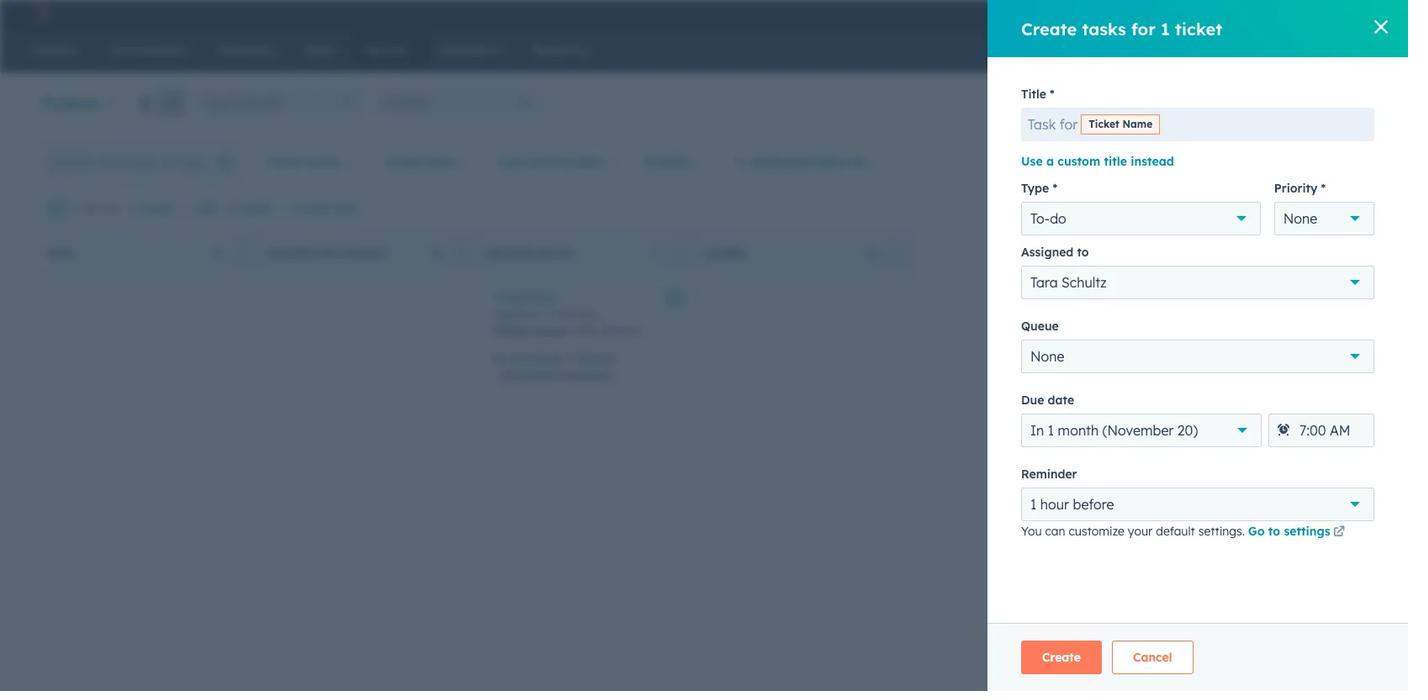 Task type: locate. For each thing, give the bounding box(es) containing it.
1 vertical spatial owner
[[532, 324, 568, 339]]

assigned to
[[1022, 245, 1090, 260]]

tara schultz down assigned to
[[1031, 274, 1107, 291]]

ticket
[[1089, 118, 1120, 130], [266, 155, 302, 170], [1074, 267, 1102, 280], [493, 324, 528, 339]]

actions button
[[1123, 90, 1196, 117]]

schultz
[[1062, 274, 1107, 291], [601, 324, 641, 339], [1101, 339, 1140, 355]]

create date inside create date popup button
[[385, 155, 455, 170]]

create ticket button
[[1279, 90, 1369, 117]]

board
[[1128, 155, 1163, 170]]

2 horizontal spatial priority
[[1275, 181, 1318, 196]]

2 vertical spatial ticket
[[1158, 228, 1191, 244]]

ticket inside "dialog"
[[1089, 118, 1120, 130]]

Last customer reply date text field
[[1074, 423, 1380, 450]]

0 horizontal spatial create date
[[385, 155, 455, 170]]

type
[[1022, 181, 1050, 196]]

1 on from the left
[[320, 247, 336, 260]]

tara schultz button up create date text field
[[1074, 330, 1380, 358]]

2 waiting from the left
[[486, 247, 535, 260]]

1 left closed in the top of the page
[[653, 247, 658, 260]]

0 vertical spatial no
[[493, 353, 508, 365]]

cancel button for save
[[1151, 638, 1232, 672]]

owner
[[305, 155, 342, 170], [532, 324, 568, 339]]

no down no activity for 7 minutes
[[503, 369, 518, 382]]

create date
[[385, 155, 455, 170], [1074, 366, 1130, 379]]

ticket down assigned to
[[1074, 267, 1102, 280]]

tara right : on the left top
[[574, 324, 598, 339]]

7 inside open for 7 minutes ticket owner : tara schultz
[[546, 307, 552, 322]]

0 vertical spatial tara schultz
[[1031, 274, 1107, 291]]

0 vertical spatial last
[[498, 155, 523, 170]]

ticket
[[1176, 18, 1223, 39], [1328, 97, 1354, 109], [1158, 228, 1191, 244]]

1 horizontal spatial last
[[1074, 413, 1094, 425]]

HH:MM text field
[[1269, 414, 1375, 448]]

1 inside popup button
[[1031, 497, 1037, 513]]

last down all tickets popup button
[[498, 155, 523, 170]]

0 vertical spatial priority
[[646, 155, 690, 170]]

minutes
[[1120, 159, 1164, 174], [555, 307, 599, 322], [577, 353, 616, 365]]

help image
[[1147, 8, 1162, 23]]

0 horizontal spatial to
[[1078, 245, 1090, 260]]

hubspot link
[[20, 3, 63, 24]]

in 1 month (november 20) button
[[1022, 414, 1263, 448]]

7 down tickyticky "link" at the left top
[[546, 307, 552, 322]]

priority
[[646, 155, 690, 170], [1275, 181, 1318, 196], [1074, 472, 1108, 484]]

to right go
[[1269, 524, 1281, 540]]

2 vertical spatial tickyticky
[[493, 290, 557, 306]]

menu
[[982, 0, 1389, 33]]

edit
[[197, 202, 217, 215]]

tara up the due date
[[1074, 339, 1098, 355]]

settings image
[[1179, 8, 1194, 23]]

1 vertical spatial tasks
[[333, 202, 360, 215]]

calling icon image
[[1079, 8, 1094, 24]]

1 horizontal spatial owner
[[532, 324, 568, 339]]

1 vertical spatial 7
[[546, 307, 552, 322]]

schultz inside open for 7 minutes ticket owner : tara schultz
[[601, 324, 641, 339]]

1 vertical spatial ticket
[[1328, 97, 1354, 109]]

0 vertical spatial create date
[[385, 155, 455, 170]]

0 vertical spatial open
[[1077, 159, 1107, 174]]

1 vertical spatial none button
[[1022, 340, 1375, 374]]

create inside tickets banner
[[1293, 97, 1325, 109]]

0 horizontal spatial on
[[320, 247, 336, 260]]

ticket for ticket owner
[[266, 155, 302, 170]]

ticket description
[[1074, 267, 1158, 280]]

tickets banner
[[40, 85, 1369, 118]]

2 horizontal spatial 7
[[1110, 159, 1116, 174]]

1 left selected.
[[72, 202, 76, 215]]

schultz up customer
[[1101, 339, 1140, 355]]

tara
[[1031, 274, 1058, 291], [574, 324, 598, 339], [1074, 339, 1098, 355]]

last inside popup button
[[498, 155, 523, 170]]

0 horizontal spatial last
[[498, 155, 523, 170]]

cancel inside create tasks for 1 ticket "dialog"
[[1134, 651, 1173, 666]]

in 1 month (november 20)
[[1031, 423, 1199, 439]]

1 horizontal spatial waiting
[[486, 247, 535, 260]]

delete button
[[227, 201, 273, 216]]

1 0 from the left
[[214, 247, 221, 260]]

0 horizontal spatial tasks
[[333, 202, 360, 215]]

0 vertical spatial none button
[[1275, 202, 1375, 236]]

ticket down tickyticky "link" at the left top
[[493, 324, 528, 339]]

ticket left "name"
[[1089, 118, 1120, 130]]

0 horizontal spatial open
[[493, 307, 523, 322]]

1 vertical spatial minutes
[[555, 307, 599, 322]]

create tasks for 1 ticket
[[1022, 18, 1223, 39]]

close image
[[1375, 20, 1389, 34], [1375, 20, 1389, 34]]

1 horizontal spatial 0
[[433, 247, 439, 260]]

0 for closed
[[870, 247, 876, 260]]

queue
[[1022, 319, 1060, 334]]

1 horizontal spatial on
[[538, 247, 555, 260]]

edit button
[[184, 201, 217, 216]]

1 left settings image
[[1162, 18, 1171, 39]]

1 vertical spatial none
[[1031, 348, 1065, 365]]

for up no activity scheduled
[[551, 353, 565, 365]]

search image
[[1370, 42, 1385, 57]]

1 inside popup button
[[1049, 423, 1055, 439]]

create date down tickets
[[385, 155, 455, 170]]

open inside open for 7 minutes ticket owner : tara schultz
[[493, 307, 523, 322]]

create down ticket owner popup button
[[297, 202, 330, 215]]

1 horizontal spatial tara
[[1031, 274, 1058, 291]]

tara schultz inside create tasks for 1 ticket "dialog"
[[1031, 274, 1107, 291]]

2 vertical spatial activity
[[521, 369, 558, 382]]

1 vertical spatial activity
[[511, 353, 548, 365]]

(0)
[[851, 155, 868, 170]]

1 vertical spatial priority
[[1275, 181, 1318, 196]]

use
[[1022, 154, 1043, 169]]

0 for waiting on contact
[[433, 247, 439, 260]]

1 horizontal spatial create date
[[1074, 366, 1130, 379]]

create
[[1022, 18, 1078, 39], [1293, 97, 1325, 109], [385, 155, 424, 170], [297, 202, 330, 215], [1074, 366, 1105, 379], [1043, 651, 1081, 666]]

1 vertical spatial last
[[1074, 413, 1094, 425]]

task
[[1029, 116, 1057, 133]]

0 vertical spatial tasks
[[1083, 18, 1127, 39]]

ticket owner
[[266, 155, 342, 170]]

notifications image
[[1211, 8, 1226, 23]]

actions
[[1167, 155, 1209, 170]]

due date
[[1022, 393, 1075, 408]]

0 horizontal spatial none
[[1031, 348, 1065, 365]]

0 vertical spatial to
[[1078, 245, 1090, 260]]

tara schultz button
[[1022, 266, 1375, 300], [1074, 330, 1380, 358]]

to
[[1078, 245, 1090, 260], [1269, 524, 1281, 540]]

tara inside create tasks for 1 ticket "dialog"
[[1031, 274, 1058, 291]]

waiting up tickyticky "link" at the left top
[[486, 247, 535, 260]]

tara schultz button down about this ticket dropdown button
[[1022, 266, 1375, 300]]

last
[[498, 155, 523, 170], [1074, 413, 1094, 425]]

1 vertical spatial no
[[503, 369, 518, 382]]

(november
[[1103, 423, 1174, 439]]

tasks inside "dialog"
[[1083, 18, 1127, 39]]

on
[[320, 247, 336, 260], [538, 247, 555, 260]]

new
[[48, 247, 73, 260]]

activity inside last activity date popup button
[[527, 155, 572, 170]]

close image for create tasks for 1 ticket
[[1375, 20, 1389, 34]]

no
[[493, 353, 508, 365], [503, 369, 518, 382]]

go to settings
[[1249, 524, 1331, 540]]

last left customer
[[1074, 413, 1094, 425]]

1 vertical spatial tickyticky
[[1077, 125, 1174, 148]]

ticket up delete
[[266, 155, 302, 170]]

this
[[1133, 228, 1154, 244]]

Ticket description text field
[[1074, 277, 1380, 311]]

ticket for ticket description
[[1074, 267, 1102, 280]]

cancel button
[[1151, 638, 1232, 672], [1113, 641, 1194, 675]]

1 horizontal spatial none
[[1284, 210, 1318, 227]]

tara schultz
[[1031, 274, 1107, 291], [1074, 339, 1140, 355]]

tara schultz up customer
[[1074, 339, 1140, 355]]

for inside open for 7 minutes ticket owner : tara schultz
[[527, 307, 542, 322]]

2 on from the left
[[538, 247, 555, 260]]

schultz right : on the left top
[[601, 324, 641, 339]]

waiting
[[267, 247, 316, 260], [486, 247, 535, 260]]

you can customize your default settings.
[[1022, 524, 1249, 540]]

0 horizontal spatial 7
[[546, 307, 552, 322]]

group inside tickets banner
[[133, 89, 186, 116]]

last for last activity date
[[498, 155, 523, 170]]

0 horizontal spatial owner
[[305, 155, 342, 170]]

1 horizontal spatial 7
[[568, 353, 574, 365]]

tasks for create tasks
[[333, 202, 360, 215]]

schultz down assigned to
[[1062, 274, 1107, 291]]

7
[[1110, 159, 1116, 174], [546, 307, 552, 322], [568, 353, 574, 365]]

no up no activity scheduled
[[493, 353, 508, 365]]

create left calling icon
[[1022, 18, 1078, 39]]

marketplaces image
[[1115, 8, 1130, 23]]

0 vertical spatial owner
[[305, 155, 342, 170]]

to-do
[[1031, 210, 1067, 227]]

0 vertical spatial ticket
[[1176, 18, 1223, 39]]

0 vertical spatial activity
[[527, 155, 572, 170]]

owner up create tasks on the top left of page
[[305, 155, 342, 170]]

description
[[1104, 267, 1158, 280]]

1 horizontal spatial tasks
[[1083, 18, 1127, 39]]

link opens in a new window image inside go to settings link
[[1334, 527, 1346, 540]]

ticket inside open for 7 minutes ticket owner : tara schultz
[[493, 324, 528, 339]]

link opens in a new window image
[[1334, 524, 1346, 544], [1334, 527, 1346, 540]]

2 link opens in a new window image from the top
[[1334, 527, 1346, 540]]

2 horizontal spatial 0
[[870, 247, 876, 260]]

1 vertical spatial open
[[493, 307, 523, 322]]

create date up customer
[[1074, 366, 1130, 379]]

create down search hubspot search field
[[1293, 97, 1325, 109]]

scheduled
[[561, 369, 612, 382]]

all tickets
[[382, 96, 427, 109]]

tasks for create tasks for 1 ticket
[[1083, 18, 1127, 39]]

due
[[1022, 393, 1045, 408]]

0 vertical spatial none
[[1284, 210, 1318, 227]]

1 horizontal spatial open
[[1077, 159, 1107, 174]]

to-
[[1031, 210, 1051, 227]]

ticket name
[[1089, 118, 1153, 130]]

ticket inside popup button
[[266, 155, 302, 170]]

1 horizontal spatial to
[[1269, 524, 1281, 540]]

3 0 from the left
[[870, 247, 876, 260]]

on left 'us'
[[538, 247, 555, 260]]

owner up no activity for 7 minutes
[[532, 324, 568, 339]]

a
[[1047, 154, 1055, 169]]

tasks
[[1083, 18, 1127, 39], [333, 202, 360, 215]]

0 vertical spatial tara schultz button
[[1022, 266, 1375, 300]]

0 for new
[[214, 247, 221, 260]]

none button for queue
[[1022, 340, 1375, 374]]

1 left the hour
[[1031, 497, 1037, 513]]

0 horizontal spatial priority
[[646, 155, 690, 170]]

group
[[133, 89, 186, 116]]

assign button
[[127, 201, 174, 216]]

selected.
[[79, 202, 121, 215]]

waiting down create tasks button
[[267, 247, 316, 260]]

0 horizontal spatial 0
[[214, 247, 221, 260]]

for right the marketplaces image
[[1132, 18, 1156, 39]]

in
[[1031, 423, 1045, 439]]

0 horizontal spatial tara
[[574, 324, 598, 339]]

to down caret image
[[1078, 245, 1090, 260]]

for down tickyticky "link" at the left top
[[527, 307, 542, 322]]

search button
[[1362, 35, 1394, 64]]

tickets button
[[40, 90, 116, 115]]

activity
[[527, 155, 572, 170], [511, 353, 548, 365], [521, 369, 558, 382]]

1 right the in
[[1049, 423, 1055, 439]]

2 vertical spatial 7
[[568, 353, 574, 365]]

save button
[[1070, 638, 1141, 672]]

contact
[[339, 247, 388, 260]]

filter by:
[[1074, 619, 1121, 634]]

tasks inside button
[[333, 202, 360, 215]]

2 0 from the left
[[433, 247, 439, 260]]

create inside popup button
[[385, 155, 424, 170]]

2 vertical spatial priority
[[1074, 472, 1108, 484]]

1 link opens in a new window image from the top
[[1334, 524, 1346, 544]]

none for queue
[[1031, 348, 1065, 365]]

1 for 1 selected.
[[72, 202, 76, 215]]

create down "all tickets"
[[385, 155, 424, 170]]

2 horizontal spatial tara
[[1074, 339, 1098, 355]]

1 vertical spatial to
[[1269, 524, 1281, 540]]

tara down assigned
[[1031, 274, 1058, 291]]

1 waiting from the left
[[267, 247, 316, 260]]

tickyticky
[[1090, 18, 1181, 39], [1077, 125, 1174, 148], [493, 290, 557, 306]]

0 horizontal spatial waiting
[[267, 247, 316, 260]]

close image inside create tasks for 1 ticket "dialog"
[[1375, 20, 1389, 34]]

closed
[[704, 247, 746, 260]]

on for us
[[538, 247, 555, 260]]

7 left board
[[1110, 159, 1116, 174]]

open
[[1077, 159, 1107, 174], [493, 307, 523, 322]]

7 up no activity scheduled
[[568, 353, 574, 365]]

settings.
[[1199, 524, 1246, 540]]

all tickets button
[[374, 89, 543, 116]]

priority inside create tasks for 1 ticket "dialog"
[[1275, 181, 1318, 196]]

on left the contact at the top of page
[[320, 247, 336, 260]]

apoptosis studios 2 button
[[1233, 0, 1389, 27]]

apoptosis
[[1261, 7, 1313, 20]]



Task type: vqa. For each thing, say whether or not it's contained in the screenshot.
Tara Schultz corresponding to bottommost Tara Schultz popup button
yes



Task type: describe. For each thing, give the bounding box(es) containing it.
last activity date
[[498, 155, 602, 170]]

Search HubSpot search field
[[1172, 35, 1379, 64]]

instead
[[1131, 154, 1175, 169]]

cancel for save
[[1172, 647, 1211, 662]]

create button
[[1022, 641, 1103, 675]]

customize
[[1069, 524, 1125, 540]]

2
[[1358, 7, 1364, 20]]

create date button
[[374, 146, 477, 179]]

advanced filters (0) button
[[723, 146, 879, 179]]

use a custom title instead button
[[1022, 152, 1175, 172]]

last activity date button
[[487, 146, 625, 179]]

0 vertical spatial 7
[[1110, 159, 1116, 174]]

save
[[1091, 647, 1120, 662]]

no activity for 7 minutes
[[493, 353, 616, 365]]

assigned
[[1022, 245, 1074, 260]]

tickets
[[40, 92, 100, 113]]

waiting on us
[[486, 247, 572, 260]]

open for 7 minutes ticket owner : tara schultz
[[493, 307, 641, 339]]

title
[[1022, 87, 1047, 102]]

upgrade
[[1010, 8, 1058, 22]]

actions
[[1137, 97, 1172, 109]]

for right 'task'
[[1060, 116, 1078, 133]]

Create date text field
[[1074, 377, 1380, 403]]

waiting on contact
[[267, 247, 388, 260]]

open 7 minutes
[[1077, 159, 1164, 174]]

assign
[[141, 202, 174, 215]]

create tasks button
[[283, 201, 360, 216]]

priority inside popup button
[[646, 155, 690, 170]]

waiting for waiting on contact
[[267, 247, 316, 260]]

minutes inside open for 7 minutes ticket owner : tara schultz
[[555, 307, 599, 322]]

cancel for create
[[1134, 651, 1173, 666]]

close image for tickyticky
[[1375, 20, 1389, 34]]

1 for 1 hour before
[[1031, 497, 1037, 513]]

Search ID, name, or description search field
[[40, 146, 245, 179]]

to-do button
[[1022, 202, 1261, 236]]

no for no activity for 7 minutes
[[493, 353, 508, 365]]

board actions
[[1128, 155, 1209, 170]]

custom
[[1058, 154, 1101, 169]]

reply
[[1144, 413, 1167, 425]]

go
[[1249, 524, 1266, 540]]

create up the due date
[[1074, 366, 1105, 379]]

create ticket
[[1293, 97, 1354, 109]]

studios
[[1316, 7, 1354, 20]]

upgrade image
[[992, 8, 1007, 23]]

ticket inside "dialog"
[[1176, 18, 1223, 39]]

open for open 7 minutes
[[1077, 159, 1107, 174]]

no activity scheduled
[[503, 369, 612, 382]]

caret image
[[1070, 234, 1080, 238]]

ticket for ticket name
[[1089, 118, 1120, 130]]

to for assigned
[[1078, 245, 1090, 260]]

open for open for 7 minutes ticket owner : tara schultz
[[493, 307, 523, 322]]

customer
[[1097, 413, 1141, 425]]

create down filter in the right of the page
[[1043, 651, 1081, 666]]

1 vertical spatial create date
[[1074, 366, 1130, 379]]

waiting for waiting on us
[[486, 247, 535, 260]]

tara schultz image
[[1243, 6, 1258, 21]]

no for no activity scheduled
[[503, 369, 518, 382]]

0 vertical spatial tickyticky
[[1090, 18, 1181, 39]]

owner inside popup button
[[305, 155, 342, 170]]

2 vertical spatial minutes
[[577, 353, 616, 365]]

task for
[[1029, 116, 1078, 133]]

on for contact
[[320, 247, 336, 260]]

20)
[[1178, 423, 1199, 439]]

about
[[1094, 228, 1129, 244]]

last customer reply date
[[1074, 413, 1192, 425]]

date inside create tasks for 1 ticket "dialog"
[[1048, 393, 1075, 408]]

support pipeline button
[[196, 89, 364, 116]]

advanced filters (0)
[[751, 155, 868, 170]]

do
[[1051, 210, 1067, 227]]

settings
[[1285, 524, 1331, 540]]

board actions button
[[1107, 146, 1240, 179]]

activity for for
[[511, 353, 548, 365]]

name
[[1123, 118, 1153, 130]]

menu containing apoptosis studios 2
[[982, 0, 1389, 33]]

hubspot image
[[30, 3, 51, 24]]

you
[[1022, 524, 1042, 540]]

use a custom title instead
[[1022, 154, 1175, 169]]

last for last customer reply date
[[1074, 413, 1094, 425]]

about this ticket button
[[1057, 213, 1380, 259]]

filter
[[1074, 619, 1102, 634]]

support pipeline
[[203, 96, 282, 109]]

1 for 1
[[653, 247, 658, 260]]

none for priority
[[1284, 210, 1318, 227]]

activity for date
[[527, 155, 572, 170]]

reminder
[[1022, 467, 1078, 482]]

schultz inside create tasks for 1 ticket "dialog"
[[1062, 274, 1107, 291]]

tara inside open for 7 minutes ticket owner : tara schultz
[[574, 324, 598, 339]]

by:
[[1105, 619, 1121, 634]]

month
[[1058, 423, 1099, 439]]

hour
[[1041, 497, 1070, 513]]

about this ticket
[[1094, 228, 1191, 244]]

1 vertical spatial tara schultz button
[[1074, 330, 1380, 358]]

tickyticky link
[[493, 290, 557, 306]]

import
[[1221, 97, 1255, 109]]

your
[[1129, 524, 1153, 540]]

ticket owner button
[[255, 146, 364, 179]]

to for go
[[1269, 524, 1281, 540]]

ticket inside dropdown button
[[1158, 228, 1191, 244]]

tickets
[[396, 96, 427, 109]]

1 hour before button
[[1022, 488, 1375, 522]]

can
[[1046, 524, 1066, 540]]

1 vertical spatial tara schultz
[[1074, 339, 1140, 355]]

all
[[382, 96, 393, 109]]

filters
[[813, 155, 847, 170]]

owner inside open for 7 minutes ticket owner : tara schultz
[[532, 324, 568, 339]]

0 vertical spatial minutes
[[1120, 159, 1164, 174]]

support
[[203, 96, 242, 109]]

1 horizontal spatial priority
[[1074, 472, 1108, 484]]

create tasks
[[297, 202, 360, 215]]

:
[[568, 324, 570, 339]]

calling icon button
[[1072, 2, 1100, 26]]

activity for scheduled
[[521, 369, 558, 382]]

due date element
[[1269, 414, 1375, 448]]

settings link
[[1169, 0, 1204, 27]]

create tasks for 1 ticket dialog
[[988, 0, 1409, 692]]

pipeline
[[245, 96, 282, 109]]

ticket inside button
[[1328, 97, 1354, 109]]

title
[[1105, 154, 1128, 169]]

none button for priority
[[1275, 202, 1375, 236]]

cancel button for create
[[1113, 641, 1194, 675]]



